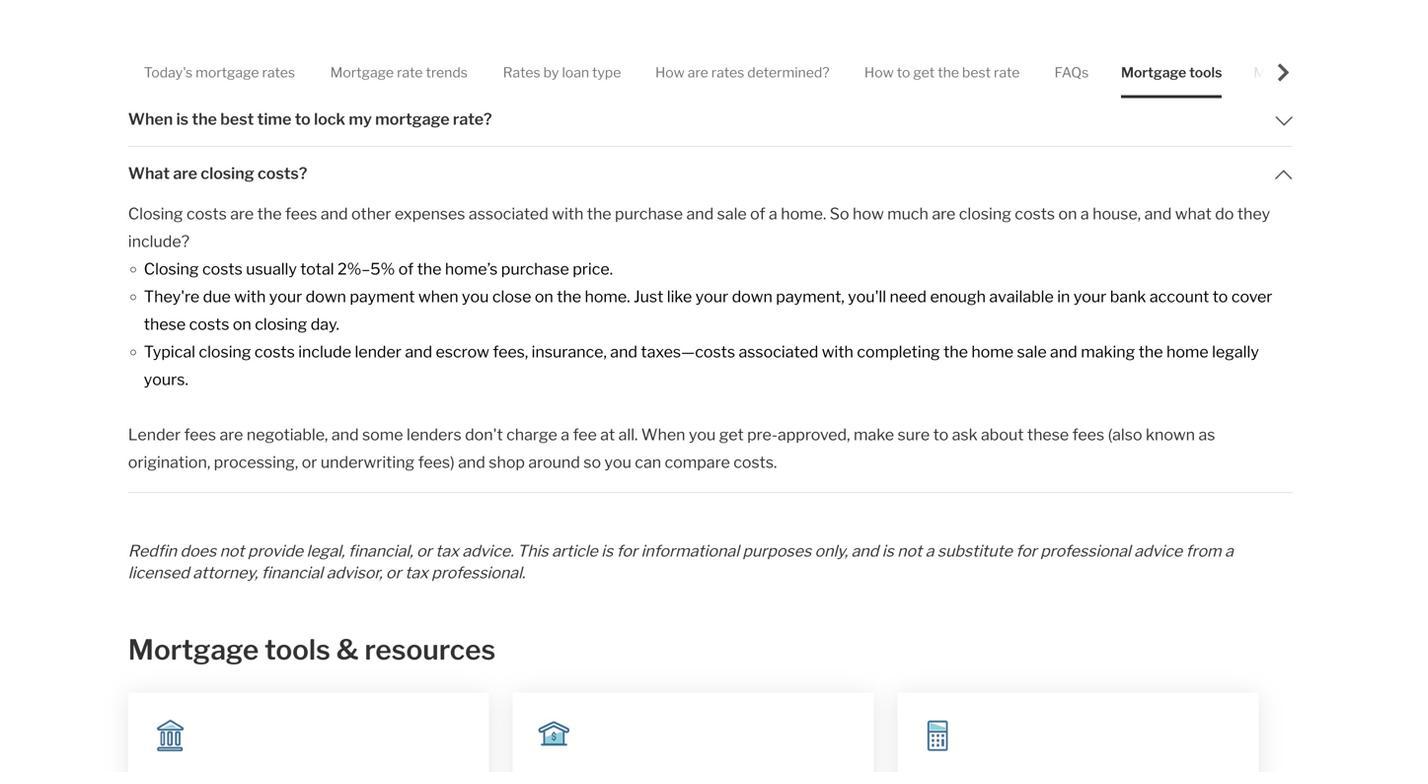 Task type: vqa. For each thing, say whether or not it's contained in the screenshot.
"article"
yes



Task type: describe. For each thing, give the bounding box(es) containing it.
available
[[989, 287, 1054, 306]]

0 vertical spatial home.
[[781, 204, 826, 224]]

only,
[[815, 542, 848, 561]]

just
[[634, 287, 664, 306]]

today's mortgage rates link
[[144, 47, 295, 98]]

1 vertical spatial you
[[689, 425, 716, 445]]

how for how to get the best rate
[[865, 64, 894, 81]]

licensed
[[128, 564, 189, 583]]

article
[[552, 542, 598, 561]]

faqs
[[1055, 64, 1089, 81]]

and up like
[[686, 204, 714, 224]]

processing,
[[214, 453, 298, 472]]

all.
[[618, 425, 638, 445]]

making
[[1081, 342, 1135, 362]]

and left making
[[1050, 342, 1078, 362]]

costs left "house,"
[[1015, 204, 1055, 224]]

mortgage news link
[[1254, 47, 1355, 98]]

a left substitute
[[926, 542, 934, 561]]

advice
[[1134, 542, 1183, 561]]

how
[[853, 204, 884, 224]]

1 vertical spatial associated
[[739, 342, 819, 362]]

a right from
[[1225, 542, 1234, 561]]

costs?
[[258, 164, 307, 183]]

due
[[203, 287, 231, 306]]

mortgage rate trends link
[[330, 47, 468, 98]]

bank
[[1110, 287, 1146, 306]]

0 vertical spatial when
[[128, 110, 173, 129]]

1 horizontal spatial of
[[750, 204, 765, 224]]

sure
[[898, 425, 930, 445]]

are left determined?
[[688, 64, 708, 81]]

about
[[981, 425, 1024, 445]]

&
[[336, 634, 359, 667]]

around
[[528, 453, 580, 472]]

1 your from the left
[[269, 287, 302, 306]]

1 for from the left
[[617, 542, 638, 561]]

at
[[600, 425, 615, 445]]

and inside redfin does not provide legal, financial, or tax advice. this article is for informational purposes only, and is not a substitute for professional advice from a licensed attorney, financial advisor, or tax professional.
[[851, 542, 879, 561]]

0 horizontal spatial is
[[176, 110, 189, 129]]

1 vertical spatial closing
[[144, 260, 199, 279]]

today's mortgage rates
[[144, 64, 295, 81]]

or for underwriting
[[302, 453, 317, 472]]

3 your from the left
[[1074, 287, 1107, 306]]

charge
[[506, 425, 557, 445]]

what are closing costs?
[[128, 164, 307, 183]]

lenders
[[407, 425, 462, 445]]

ask
[[952, 425, 978, 445]]

rates
[[503, 64, 541, 81]]

news
[[1320, 64, 1355, 81]]

cover
[[1232, 287, 1273, 306]]

typical
[[144, 342, 195, 362]]

are right what
[[173, 164, 197, 183]]

2 down from the left
[[732, 287, 773, 306]]

determined?
[[747, 64, 830, 81]]

2 not from the left
[[897, 542, 922, 561]]

are right much
[[932, 204, 956, 224]]

how are rates determined? link
[[655, 47, 830, 98]]

include?
[[128, 232, 189, 251]]

rates by loan type
[[503, 64, 621, 81]]

0 horizontal spatial sale
[[717, 204, 747, 224]]

and right "lender"
[[405, 342, 432, 362]]

origination,
[[128, 453, 210, 472]]

2 horizontal spatial fees
[[1072, 425, 1105, 445]]

0 horizontal spatial with
[[234, 287, 266, 306]]

lender
[[355, 342, 402, 362]]

0 vertical spatial closing
[[128, 204, 183, 224]]

0 vertical spatial on
[[1059, 204, 1077, 224]]

to inside lender fees are negotiable, and some lenders don't charge a fee at all. when you get pre-approved, make sure to ask about these fees (also known as origination, processing, or underwriting fees) and shop around so you can compare costs.
[[933, 425, 949, 445]]

close
[[492, 287, 531, 306]]

when
[[418, 287, 459, 306]]

mortgage tools & resources
[[128, 634, 496, 667]]

they
[[1238, 204, 1270, 224]]

day.
[[311, 315, 339, 334]]

mortgage for mortgage news
[[1254, 64, 1317, 81]]

1 horizontal spatial get
[[913, 64, 935, 81]]

closing right much
[[959, 204, 1012, 224]]

underwriting
[[321, 453, 415, 472]]

to inside closing costs are the fees and other expenses associated with the purchase and sale of a home. so how much are closing costs on a house, and what do they include? closing costs usually total 2%–5% of the home's purchase price. they're due with your down payment when you close on the home. just like your down payment, you'll need enough available in your bank account to cover these costs on closing day. typical closing costs include lender and escrow fees, insurance, and taxes—costs associated with completing the home sale and making the home legally yours.
[[1213, 287, 1228, 306]]

time
[[257, 110, 292, 129]]

how to get the best rate
[[865, 64, 1020, 81]]

mortgage for mortgage tools
[[1121, 64, 1187, 81]]

some
[[362, 425, 403, 445]]

2 horizontal spatial is
[[882, 542, 894, 561]]

1 vertical spatial or
[[417, 542, 432, 561]]

don't
[[465, 425, 503, 445]]

professional.
[[432, 564, 525, 583]]

payment
[[350, 287, 415, 306]]

are down 'what are closing costs?'
[[230, 204, 254, 224]]

the inside how to get the best rate link
[[938, 64, 959, 81]]

and left other at the left top of page
[[321, 204, 348, 224]]

loan
[[562, 64, 589, 81]]

need
[[890, 287, 927, 306]]

costs up due
[[202, 260, 243, 279]]

1 horizontal spatial is
[[601, 542, 613, 561]]

1 not from the left
[[220, 542, 244, 561]]

advice.
[[462, 542, 514, 561]]

closing left costs?
[[201, 164, 254, 183]]

lock
[[314, 110, 345, 129]]

2 home from the left
[[1167, 342, 1209, 362]]

costs left include
[[255, 342, 295, 362]]

completing
[[857, 342, 940, 362]]

legally
[[1212, 342, 1259, 362]]

2 rate from the left
[[994, 64, 1020, 81]]

enough
[[930, 287, 986, 306]]

total
[[300, 260, 334, 279]]

attorney,
[[193, 564, 258, 583]]

and up underwriting
[[331, 425, 359, 445]]

other
[[351, 204, 391, 224]]

mortgage for mortgage tools & resources
[[128, 634, 259, 667]]

make
[[854, 425, 894, 445]]

this
[[517, 542, 548, 561]]

2 for from the left
[[1016, 542, 1037, 561]]

next image
[[1275, 64, 1293, 82]]

advisor,
[[326, 564, 383, 583]]



Task type: locate. For each thing, give the bounding box(es) containing it.
rate left the "trends"
[[397, 64, 423, 81]]

0 horizontal spatial purchase
[[501, 260, 569, 279]]

1 home from the left
[[972, 342, 1014, 362]]

fees left (also
[[1072, 425, 1105, 445]]

0 horizontal spatial on
[[233, 315, 251, 334]]

and right insurance,
[[610, 342, 638, 362]]

fees inside closing costs are the fees and other expenses associated with the purchase and sale of a home. so how much are closing costs on a house, and what do they include? closing costs usually total 2%–5% of the home's purchase price. they're due with your down payment when you close on the home. just like your down payment, you'll need enough available in your bank account to cover these costs on closing day. typical closing costs include lender and escrow fees, insurance, and taxes—costs associated with completing the home sale and making the home legally yours.
[[285, 204, 317, 224]]

1 horizontal spatial rate
[[994, 64, 1020, 81]]

mortgage tools
[[1121, 64, 1222, 81]]

1 horizontal spatial you
[[605, 453, 632, 472]]

0 vertical spatial sale
[[717, 204, 747, 224]]

include
[[298, 342, 351, 362]]

0 vertical spatial get
[[913, 64, 935, 81]]

or
[[302, 453, 317, 472], [417, 542, 432, 561], [386, 564, 401, 583]]

and down don't
[[458, 453, 485, 472]]

with right due
[[234, 287, 266, 306]]

or for tax
[[386, 564, 401, 583]]

you right so
[[605, 453, 632, 472]]

account
[[1150, 287, 1209, 306]]

for right article
[[617, 542, 638, 561]]

0 vertical spatial best
[[962, 64, 991, 81]]

associated up the home's
[[469, 204, 549, 224]]

mortgage news
[[1254, 64, 1355, 81]]

2 horizontal spatial you
[[689, 425, 716, 445]]

how right determined?
[[865, 64, 894, 81]]

purchase up the close
[[501, 260, 569, 279]]

these up typical
[[144, 315, 186, 334]]

1 vertical spatial home.
[[585, 287, 630, 306]]

closing
[[128, 204, 183, 224], [144, 260, 199, 279]]

1 horizontal spatial home.
[[781, 204, 826, 224]]

when inside lender fees are negotiable, and some lenders don't charge a fee at all. when you get pre-approved, make sure to ask about these fees (also known as origination, processing, or underwriting fees) and shop around so you can compare costs.
[[641, 425, 685, 445]]

costs.
[[734, 453, 777, 472]]

tools for mortgage tools & resources
[[265, 634, 330, 667]]

provide
[[248, 542, 303, 561]]

mortgage inside "link"
[[196, 64, 259, 81]]

closing right typical
[[199, 342, 251, 362]]

down
[[306, 287, 346, 306], [732, 287, 773, 306]]

0 horizontal spatial of
[[398, 260, 414, 279]]

when down today's on the left top
[[128, 110, 173, 129]]

with up the price.
[[552, 204, 584, 224]]

what
[[128, 164, 170, 183]]

mortgage tools link
[[1121, 47, 1222, 98]]

a inside lender fees are negotiable, and some lenders don't charge a fee at all. when you get pre-approved, make sure to ask about these fees (also known as origination, processing, or underwriting fees) and shop around so you can compare costs.
[[561, 425, 570, 445]]

1 horizontal spatial tools
[[1189, 64, 1222, 81]]

you down the home's
[[462, 287, 489, 306]]

0 horizontal spatial your
[[269, 287, 302, 306]]

these inside closing costs are the fees and other expenses associated with the purchase and sale of a home. so how much are closing costs on a house, and what do they include? closing costs usually total 2%–5% of the home's purchase price. they're due with your down payment when you close on the home. just like your down payment, you'll need enough available in your bank account to cover these costs on closing day. typical closing costs include lender and escrow fees, insurance, and taxes—costs associated with completing the home sale and making the home legally yours.
[[144, 315, 186, 334]]

rates
[[262, 64, 295, 81], [711, 64, 744, 81]]

what
[[1175, 204, 1212, 224]]

how inside how to get the best rate link
[[865, 64, 894, 81]]

closing up they're
[[144, 260, 199, 279]]

insurance,
[[532, 342, 607, 362]]

redfin
[[128, 542, 177, 561]]

your down usually on the left
[[269, 287, 302, 306]]

as
[[1199, 425, 1215, 445]]

mortgage up my
[[330, 64, 394, 81]]

is
[[176, 110, 189, 129], [601, 542, 613, 561], [882, 542, 894, 561]]

1 vertical spatial tools
[[265, 634, 330, 667]]

from
[[1186, 542, 1222, 561]]

0 horizontal spatial rates
[[262, 64, 295, 81]]

shop
[[489, 453, 525, 472]]

0 horizontal spatial or
[[302, 453, 317, 472]]

and left what
[[1145, 204, 1172, 224]]

home's
[[445, 260, 498, 279]]

1 horizontal spatial tax
[[435, 542, 459, 561]]

0 vertical spatial with
[[552, 204, 584, 224]]

like
[[667, 287, 692, 306]]

1 rates from the left
[[262, 64, 295, 81]]

closing costs are the fees and other expenses associated with the purchase and sale of a home. so how much are closing costs on a house, and what do they include? closing costs usually total 2%–5% of the home's purchase price. they're due with your down payment when you close on the home. just like your down payment, you'll need enough available in your bank account to cover these costs on closing day. typical closing costs include lender and escrow fees, insurance, and taxes—costs associated with completing the home sale and making the home legally yours.
[[128, 204, 1274, 389]]

1 how from the left
[[655, 64, 685, 81]]

1 horizontal spatial purchase
[[615, 204, 683, 224]]

rates for mortgage
[[262, 64, 295, 81]]

faqs link
[[1055, 47, 1089, 98]]

1 horizontal spatial not
[[897, 542, 922, 561]]

mortgage rate trends
[[330, 64, 468, 81]]

1 vertical spatial mortgage
[[375, 110, 450, 129]]

mortgage right faqs
[[1121, 64, 1187, 81]]

0 horizontal spatial get
[[719, 425, 744, 445]]

2 horizontal spatial or
[[417, 542, 432, 561]]

so
[[584, 453, 601, 472]]

and right the only,
[[851, 542, 879, 561]]

usually
[[246, 260, 297, 279]]

your right like
[[696, 287, 729, 306]]

0 vertical spatial mortgage
[[196, 64, 259, 81]]

is down today's on the left top
[[176, 110, 189, 129]]

rates for are
[[711, 64, 744, 81]]

informational
[[641, 542, 739, 561]]

0 horizontal spatial tools
[[265, 634, 330, 667]]

0 horizontal spatial for
[[617, 542, 638, 561]]

associated down payment,
[[739, 342, 819, 362]]

2 how from the left
[[865, 64, 894, 81]]

on
[[1059, 204, 1077, 224], [535, 287, 553, 306], [233, 315, 251, 334]]

house,
[[1093, 204, 1141, 224]]

rates inside "link"
[[262, 64, 295, 81]]

these right about
[[1027, 425, 1069, 445]]

best left time
[[220, 110, 254, 129]]

known
[[1146, 425, 1195, 445]]

1 horizontal spatial sale
[[1017, 342, 1047, 362]]

1 horizontal spatial your
[[696, 287, 729, 306]]

legal,
[[307, 542, 345, 561]]

mortgage right today's on the left top
[[196, 64, 259, 81]]

0 horizontal spatial rate
[[397, 64, 423, 81]]

2 horizontal spatial with
[[822, 342, 854, 362]]

how for how are rates determined?
[[655, 64, 685, 81]]

0 vertical spatial purchase
[[615, 204, 683, 224]]

to
[[897, 64, 910, 81], [295, 110, 311, 129], [1213, 287, 1228, 306], [933, 425, 949, 445]]

purposes
[[743, 542, 812, 561]]

tools left & on the bottom
[[265, 634, 330, 667]]

1 vertical spatial sale
[[1017, 342, 1047, 362]]

of left so
[[750, 204, 765, 224]]

1 rate from the left
[[397, 64, 423, 81]]

fee
[[573, 425, 597, 445]]

0 vertical spatial or
[[302, 453, 317, 472]]

of up payment
[[398, 260, 414, 279]]

2%–5%
[[338, 260, 395, 279]]

fees down costs?
[[285, 204, 317, 224]]

1 horizontal spatial associated
[[739, 342, 819, 362]]

1 vertical spatial tax
[[405, 564, 428, 583]]

0 horizontal spatial best
[[220, 110, 254, 129]]

rates left determined?
[[711, 64, 744, 81]]

fees,
[[493, 342, 528, 362]]

lender fees are negotiable, and some lenders don't charge a fee at all. when you get pre-approved, make sure to ask about these fees (also known as origination, processing, or underwriting fees) and shop around so you can compare costs.
[[128, 425, 1219, 472]]

do
[[1215, 204, 1234, 224]]

tools left next image
[[1189, 64, 1222, 81]]

mortgage for mortgage rate trends
[[330, 64, 394, 81]]

for right substitute
[[1016, 542, 1037, 561]]

costs down 'what are closing costs?'
[[186, 204, 227, 224]]

so
[[830, 204, 849, 224]]

type
[[592, 64, 621, 81]]

1 horizontal spatial how
[[865, 64, 894, 81]]

rates up time
[[262, 64, 295, 81]]

on down usually on the left
[[233, 315, 251, 334]]

0 horizontal spatial not
[[220, 542, 244, 561]]

0 vertical spatial these
[[144, 315, 186, 334]]

tax
[[435, 542, 459, 561], [405, 564, 428, 583]]

best left faqs
[[962, 64, 991, 81]]

0 horizontal spatial down
[[306, 287, 346, 306]]

taxes—costs
[[641, 342, 735, 362]]

are
[[688, 64, 708, 81], [173, 164, 197, 183], [230, 204, 254, 224], [932, 204, 956, 224], [220, 425, 243, 445]]

0 vertical spatial of
[[750, 204, 765, 224]]

rate
[[397, 64, 423, 81], [994, 64, 1020, 81]]

how to get the best rate link
[[865, 47, 1020, 98]]

0 horizontal spatial mortgage
[[196, 64, 259, 81]]

1 down from the left
[[306, 287, 346, 306]]

or down financial,
[[386, 564, 401, 583]]

closing left day.
[[255, 315, 307, 334]]

1 vertical spatial of
[[398, 260, 414, 279]]

are up processing,
[[220, 425, 243, 445]]

0 horizontal spatial tax
[[405, 564, 428, 583]]

how right type at top left
[[655, 64, 685, 81]]

trends
[[426, 64, 468, 81]]

purchase
[[615, 204, 683, 224], [501, 260, 569, 279]]

price.
[[573, 260, 613, 279]]

fees up origination,
[[184, 425, 216, 445]]

2 your from the left
[[696, 287, 729, 306]]

1 horizontal spatial these
[[1027, 425, 1069, 445]]

a left "house,"
[[1081, 204, 1089, 224]]

home left legally on the right of the page
[[1167, 342, 1209, 362]]

rates by loan type link
[[503, 47, 621, 98]]

tax down financial,
[[405, 564, 428, 583]]

mortgage left news
[[1254, 64, 1317, 81]]

2 horizontal spatial your
[[1074, 287, 1107, 306]]

1 vertical spatial best
[[220, 110, 254, 129]]

fees)
[[418, 453, 455, 472]]

on right the close
[[535, 287, 553, 306]]

costs down due
[[189, 315, 229, 334]]

get inside lender fees are negotiable, and some lenders don't charge a fee at all. when you get pre-approved, make sure to ask about these fees (also known as origination, processing, or underwriting fees) and shop around so you can compare costs.
[[719, 425, 744, 445]]

home.
[[781, 204, 826, 224], [585, 287, 630, 306]]

2 vertical spatial with
[[822, 342, 854, 362]]

closing up include?
[[128, 204, 183, 224]]

is right the only,
[[882, 542, 894, 561]]

1 horizontal spatial down
[[732, 287, 773, 306]]

1 horizontal spatial mortgage
[[375, 110, 450, 129]]

mortgage down mortgage rate trends link
[[375, 110, 450, 129]]

down left payment,
[[732, 287, 773, 306]]

1 vertical spatial purchase
[[501, 260, 569, 279]]

these
[[144, 315, 186, 334], [1027, 425, 1069, 445]]

1 horizontal spatial on
[[535, 287, 553, 306]]

0 horizontal spatial when
[[128, 110, 173, 129]]

2 rates from the left
[[711, 64, 744, 81]]

home. left so
[[781, 204, 826, 224]]

rate?
[[453, 110, 492, 129]]

or down negotiable,
[[302, 453, 317, 472]]

is right article
[[601, 542, 613, 561]]

not up attorney,
[[220, 542, 244, 561]]

0 horizontal spatial associated
[[469, 204, 549, 224]]

2 vertical spatial or
[[386, 564, 401, 583]]

closing
[[201, 164, 254, 183], [959, 204, 1012, 224], [255, 315, 307, 334], [199, 342, 251, 362]]

when up can on the left
[[641, 425, 685, 445]]

resources
[[365, 634, 496, 667]]

1 vertical spatial these
[[1027, 425, 1069, 445]]

1 horizontal spatial home
[[1167, 342, 1209, 362]]

0 horizontal spatial home
[[972, 342, 1014, 362]]

1 horizontal spatial when
[[641, 425, 685, 445]]

or right financial,
[[417, 542, 432, 561]]

these inside lender fees are negotiable, and some lenders don't charge a fee at all. when you get pre-approved, make sure to ask about these fees (also known as origination, processing, or underwriting fees) and shop around so you can compare costs.
[[1027, 425, 1069, 445]]

by
[[543, 64, 559, 81]]

1 vertical spatial get
[[719, 425, 744, 445]]

associated
[[469, 204, 549, 224], [739, 342, 819, 362]]

1 vertical spatial on
[[535, 287, 553, 306]]

with left completing
[[822, 342, 854, 362]]

they're
[[144, 287, 200, 306]]

professional
[[1041, 542, 1131, 561]]

on left "house,"
[[1059, 204, 1077, 224]]

or inside lender fees are negotiable, and some lenders don't charge a fee at all. when you get pre-approved, make sure to ask about these fees (also known as origination, processing, or underwriting fees) and shop around so you can compare costs.
[[302, 453, 317, 472]]

0 vertical spatial tools
[[1189, 64, 1222, 81]]

0 horizontal spatial these
[[144, 315, 186, 334]]

0 horizontal spatial home.
[[585, 287, 630, 306]]

not
[[220, 542, 244, 561], [897, 542, 922, 561]]

lender
[[128, 425, 181, 445]]

today's
[[144, 64, 193, 81]]

1 horizontal spatial for
[[1016, 542, 1037, 561]]

how are rates determined?
[[655, 64, 830, 81]]

fees
[[285, 204, 317, 224], [184, 425, 216, 445], [1072, 425, 1105, 445]]

escrow
[[436, 342, 489, 362]]

home. down the price.
[[585, 287, 630, 306]]

tax up the 'professional.'
[[435, 542, 459, 561]]

yours.
[[144, 370, 188, 389]]

1 horizontal spatial best
[[962, 64, 991, 81]]

you inside closing costs are the fees and other expenses associated with the purchase and sale of a home. so how much are closing costs on a house, and what do they include? closing costs usually total 2%–5% of the home's purchase price. they're due with your down payment when you close on the home. just like your down payment, you'll need enough available in your bank account to cover these costs on closing day. typical closing costs include lender and escrow fees, insurance, and taxes—costs associated with completing the home sale and making the home legally yours.
[[462, 287, 489, 306]]

tools for mortgage tools
[[1189, 64, 1222, 81]]

expenses
[[395, 204, 465, 224]]

you up "compare"
[[689, 425, 716, 445]]

and
[[321, 204, 348, 224], [686, 204, 714, 224], [1145, 204, 1172, 224], [405, 342, 432, 362], [610, 342, 638, 362], [1050, 342, 1078, 362], [331, 425, 359, 445], [458, 453, 485, 472], [851, 542, 879, 561]]

1 horizontal spatial with
[[552, 204, 584, 224]]

1 vertical spatial when
[[641, 425, 685, 445]]

payment,
[[776, 287, 845, 306]]

2 vertical spatial on
[[233, 315, 251, 334]]

0 horizontal spatial fees
[[184, 425, 216, 445]]

0 vertical spatial you
[[462, 287, 489, 306]]

sale
[[717, 204, 747, 224], [1017, 342, 1047, 362]]

2 horizontal spatial on
[[1059, 204, 1077, 224]]

a left so
[[769, 204, 778, 224]]

0 vertical spatial associated
[[469, 204, 549, 224]]

a left fee
[[561, 425, 570, 445]]

mortgage down attorney,
[[128, 634, 259, 667]]

are inside lender fees are negotiable, and some lenders don't charge a fee at all. when you get pre-approved, make sure to ask about these fees (also known as origination, processing, or underwriting fees) and shop around so you can compare costs.
[[220, 425, 243, 445]]

1 horizontal spatial rates
[[711, 64, 744, 81]]

approved,
[[778, 425, 850, 445]]

home
[[972, 342, 1014, 362], [1167, 342, 1209, 362]]

financial,
[[348, 542, 413, 561]]

0 horizontal spatial you
[[462, 287, 489, 306]]

1 horizontal spatial or
[[386, 564, 401, 583]]

home down available on the top right of the page
[[972, 342, 1014, 362]]

does
[[180, 542, 216, 561]]

redfin does not provide legal, financial, or tax advice. this article is for informational purposes only, and is not a substitute for professional advice from a licensed attorney, financial advisor, or tax professional.
[[128, 542, 1234, 583]]

purchase up the just at the left top of the page
[[615, 204, 683, 224]]

down up day.
[[306, 287, 346, 306]]

0 vertical spatial tax
[[435, 542, 459, 561]]

1 horizontal spatial fees
[[285, 204, 317, 224]]

your right in
[[1074, 287, 1107, 306]]

1 vertical spatial with
[[234, 287, 266, 306]]

rate left faqs
[[994, 64, 1020, 81]]

0 horizontal spatial how
[[655, 64, 685, 81]]

you'll
[[848, 287, 886, 306]]

how inside how are rates determined? link
[[655, 64, 685, 81]]

not left substitute
[[897, 542, 922, 561]]

2 vertical spatial you
[[605, 453, 632, 472]]



